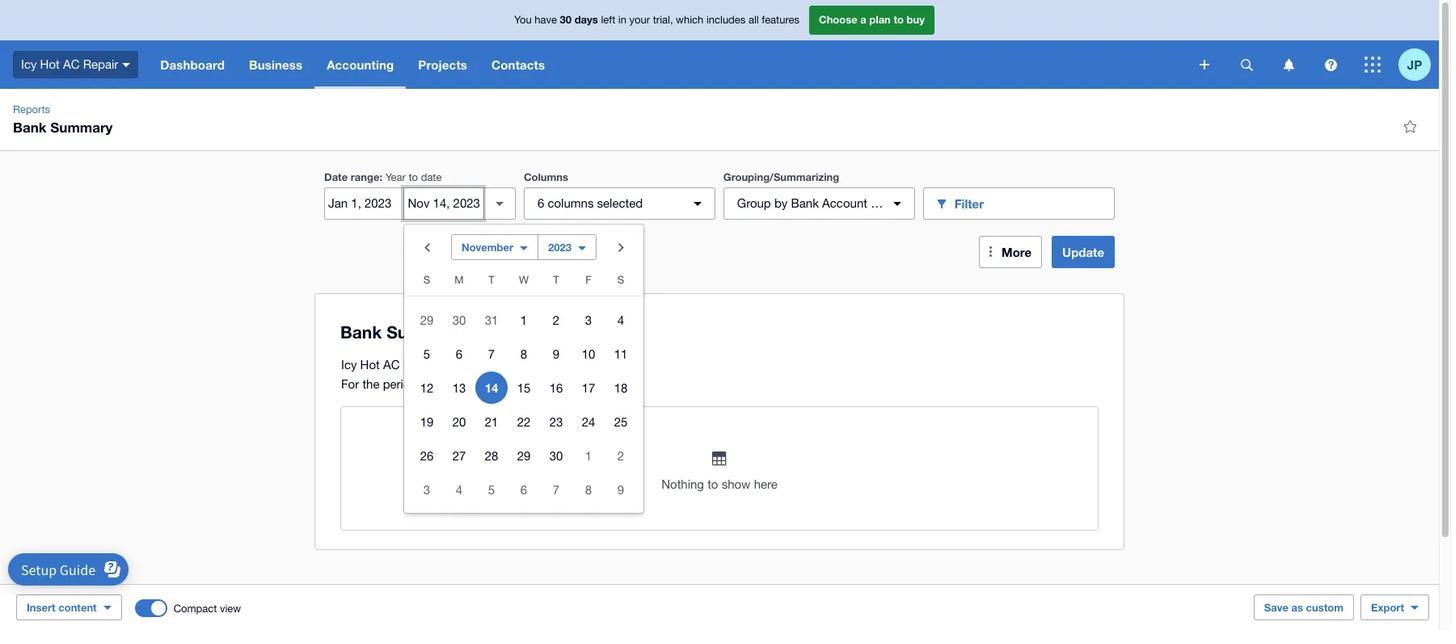 Task type: describe. For each thing, give the bounding box(es) containing it.
list of convenience dates image
[[483, 188, 516, 220]]

thu nov 02 2023 cell
[[540, 304, 572, 336]]

sat nov 25 2023 cell
[[605, 406, 644, 438]]

to inside icy hot ac repair for the period january 1, 2023 to november 14, 2023
[[511, 378, 522, 391]]

navigation containing dashboard
[[148, 40, 1189, 89]]

show
[[722, 478, 751, 492]]

projects button
[[406, 40, 480, 89]]

columns
[[524, 171, 568, 184]]

filter button
[[923, 188, 1115, 220]]

1 t from the left
[[489, 274, 495, 286]]

thu nov 23 2023 cell
[[540, 406, 572, 438]]

sat nov 04 2023 cell
[[605, 304, 644, 336]]

the
[[363, 378, 380, 391]]

update button
[[1052, 236, 1115, 268]]

2 row from the top
[[404, 303, 644, 337]]

in
[[618, 14, 627, 26]]

7 row from the top
[[404, 473, 644, 507]]

2 t from the left
[[553, 274, 559, 286]]

projects
[[418, 57, 467, 72]]

group
[[737, 196, 771, 210]]

ac for icy hot ac repair
[[63, 57, 80, 71]]

icy for icy hot ac repair for the period january 1, 2023 to november 14, 2023
[[341, 358, 357, 372]]

account
[[822, 196, 868, 210]]

sun nov 19 2023 cell
[[404, 406, 443, 438]]

2 horizontal spatial 2023
[[605, 378, 632, 391]]

6 columns selected
[[538, 196, 643, 210]]

january
[[421, 378, 464, 391]]

tue nov 28 2023 cell
[[475, 440, 508, 472]]

choose
[[819, 13, 858, 26]]

reports bank summary
[[13, 103, 113, 136]]

mon nov 27 2023 cell
[[443, 440, 475, 472]]

insert content
[[27, 602, 97, 615]]

hot for icy hot ac repair
[[40, 57, 60, 71]]

add to favourites image
[[1394, 110, 1426, 142]]

svg image inside icy hot ac repair popup button
[[122, 63, 130, 67]]

3 row from the top
[[404, 337, 644, 371]]

icy for icy hot ac repair
[[21, 57, 37, 71]]

content
[[58, 602, 97, 615]]

november inside icy hot ac repair for the period january 1, 2023 to november 14, 2023
[[525, 378, 582, 391]]

2 s from the left
[[618, 274, 624, 286]]

sat nov 18 2023 cell
[[605, 372, 644, 404]]

plan
[[870, 13, 891, 26]]

banner containing jp
[[0, 0, 1439, 89]]

jp
[[1408, 57, 1422, 72]]

grid containing s
[[404, 270, 644, 507]]

fri nov 10 2023 cell
[[572, 338, 605, 370]]

mon nov 06 2023 cell
[[443, 338, 475, 370]]

features
[[762, 14, 800, 26]]

you have 30 days left in your trial, which includes all features
[[514, 13, 800, 26]]

tue nov 14 2023 cell
[[475, 372, 508, 404]]

your
[[630, 14, 650, 26]]

which
[[676, 14, 704, 26]]

a
[[861, 13, 867, 26]]

sun nov 05 2023 cell
[[404, 338, 443, 370]]

:
[[380, 171, 382, 184]]

reports
[[13, 103, 50, 116]]

Select end date field
[[405, 188, 483, 219]]

0 horizontal spatial svg image
[[1200, 60, 1210, 70]]

sat nov 11 2023 cell
[[605, 338, 644, 370]]

hot for icy hot ac repair for the period january 1, 2023 to november 14, 2023
[[360, 358, 380, 372]]

range
[[351, 171, 380, 184]]

bank inside the reports bank summary
[[13, 119, 47, 136]]

tue nov 21 2023 cell
[[475, 406, 508, 438]]

nothing to show here
[[662, 478, 778, 492]]

thu nov 30 2023 cell
[[540, 440, 572, 472]]

you
[[514, 14, 532, 26]]

period
[[383, 378, 418, 391]]

14,
[[585, 378, 602, 391]]

wed nov 22 2023 cell
[[508, 406, 540, 438]]

grouping/summarizing
[[723, 171, 839, 184]]

as
[[1292, 602, 1303, 615]]

repair for icy hot ac repair for the period january 1, 2023 to november 14, 2023
[[403, 358, 438, 372]]

more
[[1002, 245, 1032, 260]]

6
[[538, 196, 544, 210]]

mon nov 20 2023 cell
[[443, 406, 475, 438]]

6 row from the top
[[404, 439, 644, 473]]

buy
[[907, 13, 925, 26]]

0 horizontal spatial 2023
[[481, 378, 508, 391]]

ac for icy hot ac repair for the period january 1, 2023 to november 14, 2023
[[383, 358, 400, 372]]



Task type: locate. For each thing, give the bounding box(es) containing it.
group containing november
[[404, 225, 644, 513]]

bank
[[13, 119, 47, 136], [791, 196, 819, 210]]

group by bank account type button
[[723, 188, 915, 220]]

icy inside icy hot ac repair popup button
[[21, 57, 37, 71]]

accounting
[[327, 57, 394, 72]]

1 horizontal spatial november
[[525, 378, 582, 391]]

repair inside popup button
[[83, 57, 118, 71]]

0 vertical spatial hot
[[40, 57, 60, 71]]

hot
[[40, 57, 60, 71], [360, 358, 380, 372]]

0 vertical spatial bank
[[13, 119, 47, 136]]

columns
[[548, 196, 594, 210]]

1 vertical spatial icy
[[341, 358, 357, 372]]

fri nov 03 2023 cell
[[572, 304, 605, 336]]

0 horizontal spatial t
[[489, 274, 495, 286]]

wed nov 01 2023 cell
[[508, 304, 540, 336]]

2023 down the columns at the left
[[548, 241, 572, 254]]

reports link
[[6, 102, 57, 118]]

repair up period
[[403, 358, 438, 372]]

0 vertical spatial november
[[462, 241, 513, 254]]

navigation
[[148, 40, 1189, 89]]

icy hot ac repair for the period january 1, 2023 to november 14, 2023
[[341, 358, 632, 391]]

to right tue nov 14 2023 cell on the bottom left of the page
[[511, 378, 522, 391]]

trial,
[[653, 14, 673, 26]]

row containing s
[[404, 270, 644, 297]]

0 horizontal spatial icy
[[21, 57, 37, 71]]

tue nov 07 2023 cell
[[475, 338, 508, 370]]

thu nov 16 2023 cell
[[540, 372, 572, 404]]

t
[[489, 274, 495, 286], [553, 274, 559, 286]]

more button
[[979, 236, 1042, 268]]

next month image
[[605, 231, 637, 264]]

1 vertical spatial hot
[[360, 358, 380, 372]]

filter
[[955, 196, 984, 211]]

0 horizontal spatial hot
[[40, 57, 60, 71]]

1 horizontal spatial svg image
[[1325, 59, 1337, 71]]

icy
[[21, 57, 37, 71], [341, 358, 357, 372]]

1 vertical spatial ac
[[383, 358, 400, 372]]

ac up the reports bank summary
[[63, 57, 80, 71]]

s
[[424, 274, 430, 286], [618, 274, 624, 286]]

wed nov 15 2023 cell
[[508, 372, 540, 404]]

november
[[462, 241, 513, 254], [525, 378, 582, 391]]

0 horizontal spatial s
[[424, 274, 430, 286]]

hot up reports
[[40, 57, 60, 71]]

to
[[894, 13, 904, 26], [409, 171, 418, 184], [511, 378, 522, 391], [708, 478, 718, 492]]

1,
[[467, 378, 477, 391]]

row up wed nov 01 2023 cell
[[404, 270, 644, 297]]

previous month image
[[411, 231, 443, 264]]

s right f
[[618, 274, 624, 286]]

icy inside icy hot ac repair for the period january 1, 2023 to november 14, 2023
[[341, 358, 357, 372]]

thu nov 09 2023 cell
[[540, 338, 572, 370]]

update
[[1063, 245, 1105, 260]]

row down wed nov 29 2023 cell
[[404, 473, 644, 507]]

ac up period
[[383, 358, 400, 372]]

save as custom
[[1264, 602, 1344, 615]]

sun nov 26 2023 cell
[[404, 440, 443, 472]]

t left w
[[489, 274, 495, 286]]

grid
[[404, 270, 644, 507]]

0 vertical spatial repair
[[83, 57, 118, 71]]

f
[[586, 274, 592, 286]]

row up wed nov 08 2023 cell on the bottom
[[404, 303, 644, 337]]

summary
[[50, 119, 113, 136]]

ac inside icy hot ac repair for the period january 1, 2023 to november 14, 2023
[[383, 358, 400, 372]]

contacts button
[[480, 40, 557, 89]]

1 horizontal spatial bank
[[791, 196, 819, 210]]

to inside date range : year to date
[[409, 171, 418, 184]]

all
[[749, 14, 759, 26]]

0 horizontal spatial repair
[[83, 57, 118, 71]]

type
[[871, 196, 896, 210]]

year
[[385, 171, 406, 184]]

november down thu nov 09 2023 cell at the bottom of page
[[525, 378, 582, 391]]

hot inside popup button
[[40, 57, 60, 71]]

w
[[519, 274, 529, 286]]

repair
[[83, 57, 118, 71], [403, 358, 438, 372]]

2023 right '14,'
[[605, 378, 632, 391]]

1 horizontal spatial icy
[[341, 358, 357, 372]]

svg image
[[1325, 59, 1337, 71], [1200, 60, 1210, 70]]

icy up for
[[341, 358, 357, 372]]

selected
[[597, 196, 643, 210]]

insert
[[27, 602, 55, 615]]

row down wed nov 22 2023 cell
[[404, 439, 644, 473]]

fri nov 24 2023 cell
[[572, 406, 605, 438]]

hot inside icy hot ac repair for the period january 1, 2023 to november 14, 2023
[[360, 358, 380, 372]]

to left show
[[708, 478, 718, 492]]

row up wed nov 22 2023 cell
[[404, 371, 644, 405]]

group by bank account type
[[737, 196, 896, 210]]

repair inside icy hot ac repair for the period january 1, 2023 to november 14, 2023
[[403, 358, 438, 372]]

contacts
[[492, 57, 545, 72]]

hot up the
[[360, 358, 380, 372]]

row up wed nov 29 2023 cell
[[404, 405, 644, 439]]

wed nov 29 2023 cell
[[508, 440, 540, 472]]

to right year
[[409, 171, 418, 184]]

insert content button
[[16, 595, 122, 621]]

0 horizontal spatial bank
[[13, 119, 47, 136]]

dashboard
[[160, 57, 225, 72]]

to left buy
[[894, 13, 904, 26]]

bank inside 'group by bank account type' popup button
[[791, 196, 819, 210]]

t left f
[[553, 274, 559, 286]]

icy hot ac repair
[[21, 57, 118, 71]]

1 vertical spatial bank
[[791, 196, 819, 210]]

export button
[[1361, 595, 1430, 621]]

1 vertical spatial repair
[[403, 358, 438, 372]]

2023 right 1,
[[481, 378, 508, 391]]

save
[[1264, 602, 1289, 615]]

icy hot ac repair button
[[0, 40, 148, 89]]

by
[[775, 196, 788, 210]]

group
[[404, 225, 644, 513]]

repair for icy hot ac repair
[[83, 57, 118, 71]]

5 row from the top
[[404, 405, 644, 439]]

4 row from the top
[[404, 371, 644, 405]]

fri nov 17 2023 cell
[[572, 372, 605, 404]]

november up the m at the top of the page
[[462, 241, 513, 254]]

row up wed nov 15 2023 cell
[[404, 337, 644, 371]]

bank right by
[[791, 196, 819, 210]]

date
[[421, 171, 442, 184]]

repair up summary at the left top of the page
[[83, 57, 118, 71]]

accounting button
[[315, 40, 406, 89]]

here
[[754, 478, 778, 492]]

wed nov 08 2023 cell
[[508, 338, 540, 370]]

Select start date field
[[325, 188, 404, 219]]

row group
[[404, 303, 644, 507]]

1 horizontal spatial repair
[[403, 358, 438, 372]]

icy up reports
[[21, 57, 37, 71]]

export
[[1371, 602, 1404, 615]]

30
[[560, 13, 572, 26]]

1 vertical spatial november
[[525, 378, 582, 391]]

2023
[[548, 241, 572, 254], [481, 378, 508, 391], [605, 378, 632, 391]]

1 row from the top
[[404, 270, 644, 297]]

s left the m at the top of the page
[[424, 274, 430, 286]]

m
[[455, 274, 464, 286]]

mon nov 13 2023 cell
[[443, 372, 475, 404]]

sun nov 12 2023 cell
[[404, 372, 443, 404]]

banner
[[0, 0, 1439, 89]]

bank down reports link
[[13, 119, 47, 136]]

1 s from the left
[[424, 274, 430, 286]]

custom
[[1306, 602, 1344, 615]]

ac inside popup button
[[63, 57, 80, 71]]

dashboard link
[[148, 40, 237, 89]]

for
[[341, 378, 359, 391]]

date
[[324, 171, 348, 184]]

Report title field
[[336, 315, 1092, 352]]

business
[[249, 57, 303, 72]]

choose a plan to buy
[[819, 13, 925, 26]]

compact view
[[174, 603, 241, 615]]

includes
[[707, 14, 746, 26]]

svg image
[[1365, 57, 1381, 73], [1241, 59, 1253, 71], [1284, 59, 1294, 71], [122, 63, 130, 67]]

days
[[575, 13, 598, 26]]

0 vertical spatial icy
[[21, 57, 37, 71]]

1 horizontal spatial s
[[618, 274, 624, 286]]

0 horizontal spatial november
[[462, 241, 513, 254]]

0 horizontal spatial ac
[[63, 57, 80, 71]]

save as custom button
[[1254, 595, 1354, 621]]

view
[[220, 603, 241, 615]]

ac
[[63, 57, 80, 71], [383, 358, 400, 372]]

1 horizontal spatial t
[[553, 274, 559, 286]]

left
[[601, 14, 616, 26]]

nothing
[[662, 478, 704, 492]]

business button
[[237, 40, 315, 89]]

0 vertical spatial ac
[[63, 57, 80, 71]]

have
[[535, 14, 557, 26]]

compact
[[174, 603, 217, 615]]

date range : year to date
[[324, 171, 442, 184]]

1 horizontal spatial 2023
[[548, 241, 572, 254]]

jp button
[[1399, 40, 1439, 89]]

row
[[404, 270, 644, 297], [404, 303, 644, 337], [404, 337, 644, 371], [404, 371, 644, 405], [404, 405, 644, 439], [404, 439, 644, 473], [404, 473, 644, 507]]

1 horizontal spatial hot
[[360, 358, 380, 372]]

1 horizontal spatial ac
[[383, 358, 400, 372]]



Task type: vqa. For each thing, say whether or not it's contained in the screenshot.
Tue Nov 21 2023 cell
yes



